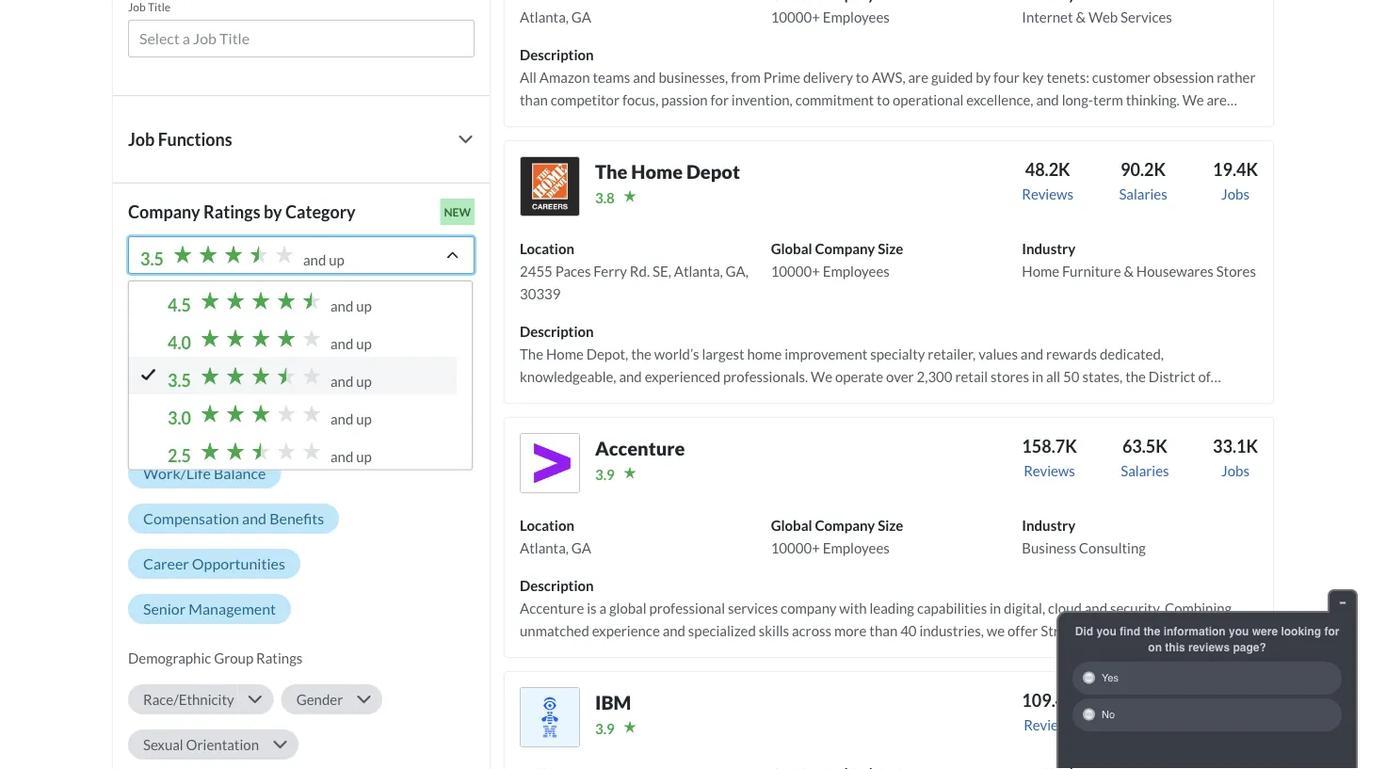 Task type: locate. For each thing, give the bounding box(es) containing it.
1 global from the top
[[771, 240, 812, 257]]

2 global from the top
[[771, 517, 812, 534]]

jobs inside 19.4k jobs
[[1222, 185, 1250, 202]]

location down accenture image on the left bottom of page
[[520, 517, 574, 534]]

1 horizontal spatial their
[[724, 136, 754, 153]]

were
[[1252, 625, 1278, 638]]

description inside description all amazon teams and businesses, from prime delivery to aws, are guided by four key tenets: customer obsession rather than competitor focus, passion for invention, commitment to operational excellence, and long-term thinking.    we are driven by the excitement of building technologies, inventing products, and providing services that transform the way our customers live their lives and run their businesses.
[[520, 46, 594, 63]]

0 horizontal spatial their
[[612, 136, 641, 153]]

up inside 3.5 option
[[356, 373, 372, 390]]

global for the home depot
[[771, 240, 812, 257]]

work/life balance button
[[128, 459, 281, 489]]

guided
[[931, 69, 973, 86]]

ratings for group
[[256, 650, 303, 667]]

all
[[520, 69, 537, 86]]

1 vertical spatial to
[[877, 91, 890, 108]]

salaries down 90.2k
[[1119, 185, 1168, 202]]

1 size from the top
[[878, 240, 904, 257]]

1 horizontal spatial home
[[1022, 263, 1060, 280]]

0 horizontal spatial home
[[631, 160, 683, 183]]

description down "30339" on the top left of page
[[520, 323, 594, 340]]

jobs inside "5.3k jobs"
[[1226, 717, 1255, 734]]

overall rating button
[[128, 323, 253, 353]]

2 size from the top
[[878, 517, 904, 534]]

location inside location atlanta, ga
[[520, 517, 574, 534]]

1 global company size 10000+ employees from the top
[[771, 240, 904, 280]]

opportunities
[[192, 555, 285, 573]]

& left web
[[1076, 8, 1086, 25]]

& right 3.0
[[197, 419, 207, 437]]

2 industry from the top
[[1022, 517, 1076, 534]]

1 vertical spatial global
[[771, 517, 812, 534]]

industry up business
[[1022, 517, 1076, 534]]

reviews for accenture
[[1024, 462, 1075, 479]]

size for accenture
[[878, 517, 904, 534]]

0 vertical spatial ga
[[572, 8, 592, 25]]

1 horizontal spatial for
[[1325, 625, 1340, 638]]

reviews inside 109.4k reviews
[[1024, 717, 1075, 734]]

reviews down 109.4k
[[1024, 717, 1075, 734]]

19.4k
[[1213, 159, 1258, 180]]

1 vertical spatial for
[[1325, 625, 1340, 638]]

location 2455 paces ferry rd. se, atlanta, ga, 30339
[[520, 240, 749, 302]]

0 vertical spatial salaries
[[1119, 185, 1168, 202]]

0 vertical spatial global
[[771, 240, 812, 257]]

home left furniture
[[1022, 263, 1060, 280]]

ratings right factor
[[242, 379, 288, 395]]

1 description from the top
[[520, 46, 594, 63]]

0 vertical spatial to
[[856, 69, 869, 86]]

1 vertical spatial home
[[1022, 263, 1060, 280]]

0 horizontal spatial 3.5
[[140, 249, 164, 269]]

gender
[[296, 691, 343, 708]]

the down competitor
[[580, 114, 600, 131]]

compensation and benefits button
[[128, 504, 339, 534]]

2 vertical spatial employees
[[823, 540, 890, 557]]

are up operational
[[908, 69, 929, 86]]

1 vertical spatial atlanta,
[[674, 263, 723, 280]]

reviews down 48.2k
[[1022, 185, 1074, 202]]

ga
[[572, 8, 592, 25], [572, 540, 592, 557]]

location up "2455"
[[520, 240, 574, 257]]

to down "aws,"
[[877, 91, 890, 108]]

ibm image
[[520, 687, 580, 748]]

on
[[1148, 641, 1162, 654]]

1 vertical spatial ga
[[572, 540, 592, 557]]

the up on
[[1144, 625, 1161, 638]]

0 vertical spatial global company size 10000+ employees
[[771, 240, 904, 280]]

industry inside industry business consulting
[[1022, 517, 1076, 534]]

passion
[[661, 91, 708, 108]]

2 location from the top
[[520, 517, 574, 534]]

housewares
[[1137, 263, 1214, 280]]

description up amazon
[[520, 46, 594, 63]]

&
[[1076, 8, 1086, 25], [1124, 263, 1134, 280], [197, 419, 207, 437], [355, 419, 365, 437]]

1 location from the top
[[520, 240, 574, 257]]

up
[[329, 251, 344, 268], [356, 298, 372, 314], [356, 335, 372, 352], [356, 373, 372, 390], [356, 411, 372, 427], [356, 448, 372, 465]]

accenture image
[[520, 433, 580, 493]]

1 vertical spatial 3.9
[[595, 720, 615, 737]]

0 vertical spatial company
[[128, 201, 200, 222]]

0 horizontal spatial you
[[1097, 625, 1117, 638]]

race/ethnicity
[[143, 691, 234, 708]]

for
[[711, 91, 729, 108], [1325, 625, 1340, 638]]

2 vertical spatial description
[[520, 577, 594, 594]]

158.7k reviews
[[1022, 436, 1077, 479]]

salaries down 63.5k
[[1121, 462, 1169, 479]]

this
[[1165, 641, 1185, 654]]

0 vertical spatial employees
[[823, 8, 890, 25]]

109.4k
[[1022, 690, 1077, 711]]

1 their from the left
[[612, 136, 641, 153]]

diversity & inclusion button
[[276, 413, 443, 443]]

2 vertical spatial 10000+
[[771, 540, 820, 557]]

senior management
[[143, 600, 276, 618]]

information
[[1164, 625, 1226, 638]]

1 horizontal spatial you
[[1229, 625, 1249, 638]]

3.0
[[168, 408, 191, 428]]

atlanta,
[[520, 8, 569, 25], [674, 263, 723, 280], [520, 540, 569, 557]]

1 vertical spatial jobs
[[1222, 462, 1250, 479]]

description for the home depot
[[520, 323, 594, 340]]

excellence,
[[966, 91, 1034, 108]]

2 10000+ from the top
[[771, 263, 820, 280]]

are
[[908, 69, 929, 86], [1207, 91, 1227, 108]]

list box
[[128, 236, 475, 470]]

home down lives
[[631, 160, 683, 183]]

location
[[520, 240, 574, 257], [520, 517, 574, 534]]

sexual
[[143, 736, 183, 753]]

10000+ for accenture
[[771, 540, 820, 557]]

of
[[674, 114, 687, 131]]

key
[[1023, 69, 1044, 86]]

reviews down 158.7k
[[1024, 462, 1075, 479]]

33.1k
[[1213, 436, 1258, 457]]

0 vertical spatial description
[[520, 46, 594, 63]]

reviews inside 158.7k reviews
[[1024, 462, 1075, 479]]

rd.
[[630, 263, 650, 280]]

jobs inside the 33.1k jobs
[[1222, 462, 1250, 479]]

0 vertical spatial industry
[[1022, 240, 1076, 257]]

ga up amazon
[[572, 8, 592, 25]]

0 vertical spatial home
[[631, 160, 683, 183]]

demographic
[[128, 650, 211, 667]]

1 industry from the top
[[1022, 240, 1076, 257]]

0 horizontal spatial are
[[908, 69, 929, 86]]

10000+
[[771, 8, 820, 25], [771, 263, 820, 280], [771, 540, 820, 557]]

jobs for accenture
[[1222, 462, 1250, 479]]

0 vertical spatial jobs
[[1222, 185, 1250, 202]]

3.5 inside option
[[168, 370, 191, 391]]

by left category
[[264, 201, 282, 222]]

0 vertical spatial by
[[976, 69, 991, 86]]

you
[[1097, 625, 1117, 638], [1229, 625, 1249, 638]]

than
[[520, 91, 548, 108]]

1 vertical spatial by
[[562, 114, 577, 131]]

operational
[[893, 91, 964, 108]]

salaries down 83k
[[1126, 717, 1174, 734]]

size for the home depot
[[878, 240, 904, 257]]

1 vertical spatial global company size 10000+ employees
[[771, 517, 904, 557]]

their
[[612, 136, 641, 153], [724, 136, 754, 153]]

& left inclusion
[[355, 419, 365, 437]]

atlanta, down accenture image on the left bottom of page
[[520, 540, 569, 557]]

are up way
[[1207, 91, 1227, 108]]

work/life
[[143, 464, 211, 483]]

3.5 down 4.0
[[168, 370, 191, 391]]

business
[[1022, 540, 1076, 557]]

None field
[[128, 20, 475, 65]]

you up page?
[[1229, 625, 1249, 638]]

90.2k salaries
[[1119, 159, 1168, 202]]

2 global company size 10000+ employees from the top
[[771, 517, 904, 557]]

0 vertical spatial 10000+
[[771, 8, 820, 25]]

ga inside location atlanta, ga
[[572, 540, 592, 557]]

0 vertical spatial location
[[520, 240, 574, 257]]

1 horizontal spatial to
[[877, 91, 890, 108]]

1 vertical spatial 3.5
[[168, 370, 191, 391]]

the
[[580, 114, 600, 131], [1180, 114, 1201, 131], [1144, 625, 1161, 638]]

0 vertical spatial for
[[711, 91, 729, 108]]

by down competitor
[[562, 114, 577, 131]]

2 vertical spatial by
[[264, 201, 282, 222]]

3 employees from the top
[[823, 540, 890, 557]]

ratings right group
[[256, 650, 303, 667]]

3 description from the top
[[520, 577, 594, 594]]

services
[[1121, 8, 1172, 25]]

career opportunities button
[[128, 549, 300, 579]]

0 horizontal spatial the
[[580, 114, 600, 131]]

1 vertical spatial company
[[815, 240, 875, 257]]

0 vertical spatial are
[[908, 69, 929, 86]]

3 10000+ from the top
[[771, 540, 820, 557]]

company for the home depot
[[815, 240, 875, 257]]

obsession
[[1153, 69, 1214, 86]]

the down we
[[1180, 114, 1201, 131]]

2 horizontal spatial by
[[976, 69, 991, 86]]

3.5 option
[[129, 356, 457, 395]]

83k salaries
[[1126, 690, 1174, 734]]

1 horizontal spatial the
[[1144, 625, 1161, 638]]

ratings down functions
[[203, 201, 260, 222]]

inventing
[[826, 114, 884, 131]]

did
[[1075, 625, 1093, 638]]

senior management button
[[128, 594, 291, 624]]

for right looking
[[1325, 625, 1340, 638]]

0 vertical spatial 3.9
[[595, 466, 615, 483]]

home for depot
[[631, 160, 683, 183]]

accenture
[[595, 437, 685, 460]]

2 horizontal spatial the
[[1180, 114, 1201, 131]]

3.9 down ibm
[[595, 720, 615, 737]]

industry for the home depot
[[1022, 240, 1076, 257]]

values
[[210, 419, 254, 437]]

ga down accenture image on the left bottom of page
[[572, 540, 592, 557]]

2 3.9 from the top
[[595, 720, 615, 737]]

2455
[[520, 263, 553, 280]]

2 vertical spatial atlanta,
[[520, 540, 569, 557]]

description down location atlanta, ga
[[520, 577, 594, 594]]

& right furniture
[[1124, 263, 1134, 280]]

the inside did you find the information you were looking for on this reviews page?
[[1144, 625, 1161, 638]]

se,
[[653, 263, 671, 280]]

rating
[[195, 329, 238, 347]]

industry for accenture
[[1022, 517, 1076, 534]]

customer
[[1092, 69, 1151, 86]]

2 ga from the top
[[572, 540, 592, 557]]

1 vertical spatial 10000+
[[771, 263, 820, 280]]

1 vertical spatial are
[[1207, 91, 1227, 108]]

overall rating
[[143, 329, 238, 347]]

you right the did
[[1097, 625, 1117, 638]]

that
[[1087, 114, 1113, 131]]

1 vertical spatial employees
[[823, 263, 890, 280]]

1)
[[203, 288, 215, 305]]

1 ga from the top
[[572, 8, 592, 25]]

atlanta, up all
[[520, 8, 569, 25]]

2 vertical spatial reviews
[[1024, 717, 1075, 734]]

description
[[520, 46, 594, 63], [520, 323, 594, 340], [520, 577, 594, 594]]

2 vertical spatial company
[[815, 517, 875, 534]]

their down "excitement"
[[612, 136, 641, 153]]

2 vertical spatial jobs
[[1226, 717, 1255, 734]]

1 employees from the top
[[823, 8, 890, 25]]

1 vertical spatial industry
[[1022, 517, 1076, 534]]

their right run
[[724, 136, 754, 153]]

1 vertical spatial location
[[520, 517, 574, 534]]

1 vertical spatial ratings
[[242, 379, 288, 395]]

& inside "industry home furniture & housewares stores"
[[1124, 263, 1134, 280]]

2 their from the left
[[724, 136, 754, 153]]

0 vertical spatial size
[[878, 240, 904, 257]]

1 vertical spatial reviews
[[1024, 462, 1075, 479]]

3.5 up the (select
[[140, 249, 164, 269]]

2 employees from the top
[[823, 263, 890, 280]]

0 horizontal spatial for
[[711, 91, 729, 108]]

19.4k jobs
[[1213, 159, 1258, 202]]

to left "aws,"
[[856, 69, 869, 86]]

3.5
[[140, 249, 164, 269], [168, 370, 191, 391]]

compensation and benefits
[[143, 509, 324, 528]]

new
[[444, 205, 471, 218]]

salaries
[[1119, 185, 1168, 202], [1121, 462, 1169, 479], [1126, 717, 1174, 734]]

location inside 'location 2455 paces ferry rd. se, atlanta, ga, 30339'
[[520, 240, 574, 257]]

atlanta, inside 'location 2455 paces ferry rd. se, atlanta, ga, 30339'
[[674, 263, 723, 280]]

for up building
[[711, 91, 729, 108]]

1 vertical spatial size
[[878, 517, 904, 534]]

and up
[[303, 251, 344, 268], [331, 298, 372, 314], [331, 335, 372, 352], [331, 373, 372, 390], [331, 411, 372, 427], [331, 448, 372, 465]]

the home depot
[[595, 160, 740, 183]]

jobs down 33.1k
[[1222, 462, 1250, 479]]

senior
[[143, 600, 186, 618]]

ga,
[[726, 263, 749, 280]]

1 vertical spatial description
[[520, 323, 594, 340]]

invention,
[[732, 91, 793, 108]]

consulting
[[1079, 540, 1146, 557]]

1 3.9 from the top
[[595, 466, 615, 483]]

jobs for ibm
[[1226, 717, 1255, 734]]

2 description from the top
[[520, 323, 594, 340]]

global for accenture
[[771, 517, 812, 534]]

1 vertical spatial salaries
[[1121, 462, 1169, 479]]

products,
[[887, 114, 945, 131]]

company for accenture
[[815, 517, 875, 534]]

industry inside "industry home furniture & housewares stores"
[[1022, 240, 1076, 257]]

2 vertical spatial ratings
[[256, 650, 303, 667]]

3.9 down accenture
[[595, 466, 615, 483]]

long-
[[1062, 91, 1093, 108]]

career
[[143, 555, 189, 573]]

2 vertical spatial salaries
[[1126, 717, 1174, 734]]

33.1k jobs
[[1213, 436, 1258, 479]]

0 vertical spatial 3.5
[[140, 249, 164, 269]]

jobs down 5.3k
[[1226, 717, 1255, 734]]

demographic group ratings
[[128, 650, 303, 667]]

by left four
[[976, 69, 991, 86]]

3.9 for ibm
[[595, 720, 615, 737]]

internet & web services
[[1022, 8, 1172, 25]]

businesses.
[[757, 136, 827, 153]]

atlanta, right 'se,'
[[674, 263, 723, 280]]

0 vertical spatial reviews
[[1022, 185, 1074, 202]]

& for diversity & inclusion
[[355, 419, 365, 437]]

1 horizontal spatial 3.5
[[168, 370, 191, 391]]

jobs down 19.4k on the right top
[[1222, 185, 1250, 202]]

industry up furniture
[[1022, 240, 1076, 257]]

home inside "industry home furniture & housewares stores"
[[1022, 263, 1060, 280]]



Task type: describe. For each thing, give the bounding box(es) containing it.
atlanta, inside location atlanta, ga
[[520, 540, 569, 557]]

live
[[587, 136, 609, 153]]

workplace
[[128, 379, 196, 395]]

48.2k reviews
[[1022, 159, 1074, 202]]

salaries for accenture
[[1121, 462, 1169, 479]]

48.2k
[[1025, 159, 1070, 180]]

diversity
[[291, 419, 352, 437]]

culture & values button
[[128, 413, 269, 443]]

employees for the home depot
[[823, 263, 890, 280]]

3.8
[[595, 189, 615, 206]]

from
[[731, 69, 761, 86]]

orientation
[[186, 736, 259, 753]]

category
[[285, 201, 356, 222]]

four
[[994, 69, 1020, 86]]

looking
[[1281, 625, 1321, 638]]

description all amazon teams and businesses, from prime delivery to aws, are guided by four key tenets: customer obsession rather than competitor focus, passion for invention, commitment to operational excellence, and long-term thinking.    we are driven by the excitement of building technologies, inventing products, and providing services that transform the way our customers live their lives and run their businesses.
[[520, 46, 1256, 153]]

thinking.
[[1126, 91, 1180, 108]]

ibm
[[595, 691, 631, 714]]

compensation
[[143, 509, 239, 528]]

home for furniture
[[1022, 263, 1060, 280]]

and inside 3.5 option
[[331, 373, 353, 390]]

for inside did you find the information you were looking for on this reviews page?
[[1325, 625, 1340, 638]]

driven
[[520, 114, 559, 131]]

delivery
[[803, 69, 853, 86]]

transform
[[1116, 114, 1177, 131]]

sexual orientation
[[143, 736, 259, 753]]

109.4k reviews
[[1022, 690, 1077, 734]]

salaries for the home depot
[[1119, 185, 1168, 202]]

inclusion
[[368, 419, 428, 437]]

location for accenture
[[520, 517, 574, 534]]

the home depot image
[[520, 156, 580, 217]]

the
[[595, 160, 628, 183]]

providing
[[973, 114, 1032, 131]]

63.5k
[[1123, 436, 1168, 457]]

page?
[[1233, 641, 1266, 654]]

factor
[[199, 379, 239, 395]]

2.5
[[168, 445, 191, 466]]

1 horizontal spatial by
[[562, 114, 577, 131]]

building
[[690, 114, 739, 131]]

teams
[[593, 69, 630, 86]]

global company size 10000+ employees for accenture
[[771, 517, 904, 557]]

description for accenture
[[520, 577, 594, 594]]

workplace factor ratings
[[128, 379, 288, 395]]

0 horizontal spatial to
[[856, 69, 869, 86]]

diversity & inclusion
[[291, 419, 428, 437]]

4.5
[[168, 295, 191, 315]]

excitement
[[603, 114, 672, 131]]

and up inside 3.5 option
[[331, 373, 372, 390]]

only
[[172, 288, 200, 305]]

& for culture & values
[[197, 419, 207, 437]]

5.3k jobs
[[1223, 690, 1258, 734]]

group
[[214, 650, 254, 667]]

businesses,
[[659, 69, 728, 86]]

reviews for the home depot
[[1022, 185, 1074, 202]]

internet
[[1022, 8, 1073, 25]]

Job Title field
[[139, 27, 463, 50]]

functions
[[158, 129, 232, 150]]

work/life balance
[[143, 464, 266, 483]]

158.7k
[[1022, 436, 1077, 457]]

1 horizontal spatial are
[[1207, 91, 1227, 108]]

no
[[1102, 709, 1115, 721]]

competitor
[[551, 91, 620, 108]]

industry home furniture & housewares stores
[[1022, 240, 1256, 280]]

0 horizontal spatial by
[[264, 201, 282, 222]]

global company size 10000+ employees for the home depot
[[771, 240, 904, 280]]

location for the home depot
[[520, 240, 574, 257]]

2 you from the left
[[1229, 625, 1249, 638]]

job
[[128, 129, 155, 150]]

ferry
[[594, 263, 627, 280]]

and inside button
[[242, 509, 267, 528]]

our
[[1231, 114, 1253, 131]]

3.9 for accenture
[[595, 466, 615, 483]]

(select
[[128, 288, 170, 305]]

job functions button
[[128, 126, 475, 152]]

0 vertical spatial ratings
[[203, 201, 260, 222]]

benefits
[[269, 509, 324, 528]]

career opportunities
[[143, 555, 285, 573]]

overall
[[143, 329, 192, 347]]

depot
[[687, 160, 740, 183]]

ratings for factor
[[242, 379, 288, 395]]

we
[[1183, 91, 1204, 108]]

1 10000+ from the top
[[771, 8, 820, 25]]

(select only 1)
[[128, 288, 215, 305]]

for inside description all amazon teams and businesses, from prime delivery to aws, are guided by four key tenets: customer obsession rather than competitor focus, passion for invention, commitment to operational excellence, and long-term thinking.    we are driven by the excitement of building technologies, inventing products, and providing services that transform the way our customers live their lives and run their businesses.
[[711, 91, 729, 108]]

job functions
[[128, 129, 232, 150]]

list box containing 3.5
[[128, 236, 475, 470]]

rather
[[1217, 69, 1256, 86]]

jobs for the home depot
[[1222, 185, 1250, 202]]

did you find the information you were looking for on this reviews page?
[[1075, 625, 1340, 654]]

10000+ employees
[[771, 8, 890, 25]]

tenets:
[[1047, 69, 1090, 86]]

0 vertical spatial atlanta,
[[520, 8, 569, 25]]

term
[[1093, 91, 1123, 108]]

& for internet & web services
[[1076, 8, 1086, 25]]

salaries for ibm
[[1126, 717, 1174, 734]]

lives
[[644, 136, 672, 153]]

10000+ for the home depot
[[771, 263, 820, 280]]

1 you from the left
[[1097, 625, 1117, 638]]

focus,
[[622, 91, 659, 108]]

reviews for ibm
[[1024, 717, 1075, 734]]

83k
[[1134, 690, 1166, 711]]

way
[[1203, 114, 1228, 131]]

employees for accenture
[[823, 540, 890, 557]]

90.2k
[[1121, 159, 1166, 180]]



Task type: vqa. For each thing, say whether or not it's contained in the screenshot.
Career Opportunities "Button"
yes



